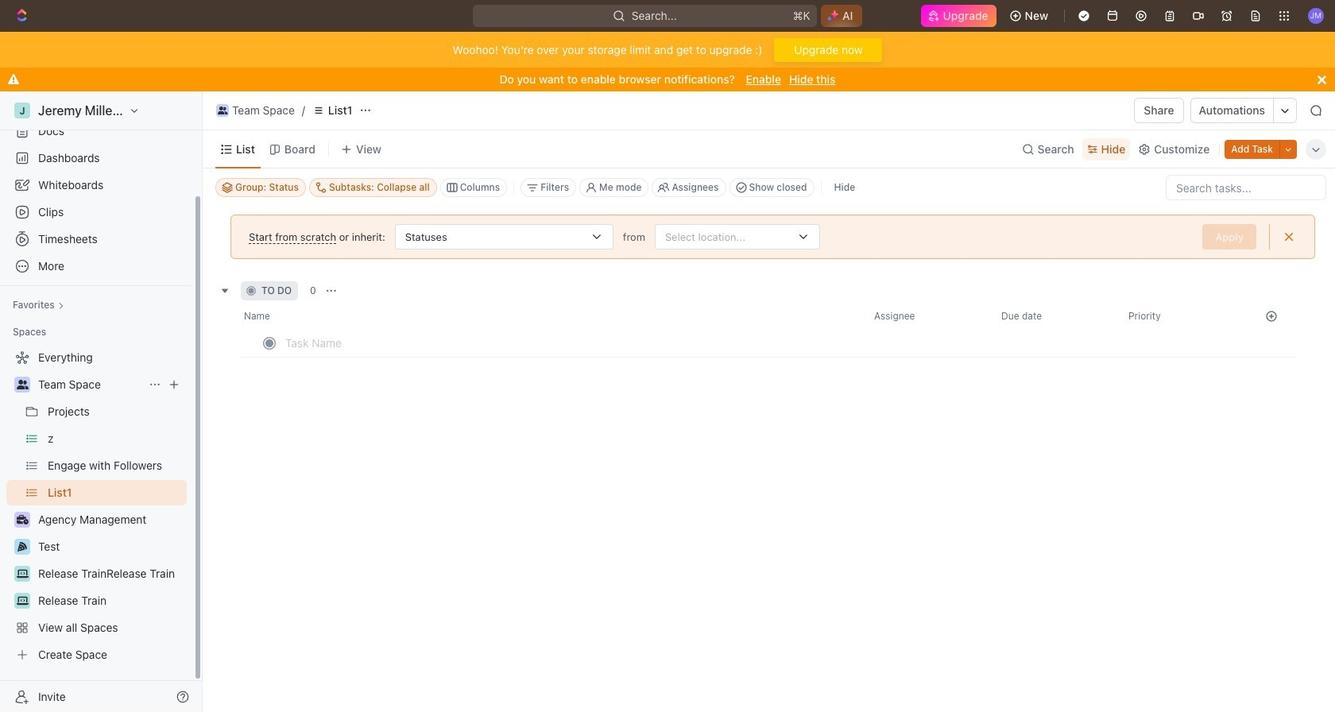Task type: locate. For each thing, give the bounding box(es) containing it.
0 vertical spatial user group image
[[218, 106, 227, 114]]

sidebar navigation
[[0, 91, 206, 712]]

0 horizontal spatial user group image
[[16, 380, 28, 389]]

0 vertical spatial laptop code image
[[16, 569, 28, 579]]

1 vertical spatial laptop code image
[[16, 596, 28, 606]]

laptop code image
[[16, 569, 28, 579], [16, 596, 28, 606]]

pizza slice image
[[17, 542, 27, 552]]

tree
[[6, 345, 187, 668]]

user group image
[[218, 106, 227, 114], [16, 380, 28, 389]]



Task type: vqa. For each thing, say whether or not it's contained in the screenshot.
NOTES
no



Task type: describe. For each thing, give the bounding box(es) containing it.
1 laptop code image from the top
[[16, 569, 28, 579]]

jeremy miller's workspace, , element
[[14, 103, 30, 118]]

1 vertical spatial user group image
[[16, 380, 28, 389]]

Search tasks... text field
[[1167, 176, 1326, 199]]

2 laptop code image from the top
[[16, 596, 28, 606]]

business time image
[[16, 515, 28, 524]]

1 horizontal spatial user group image
[[218, 106, 227, 114]]

tree inside sidebar navigation
[[6, 345, 187, 668]]

Task Name text field
[[285, 330, 749, 355]]



